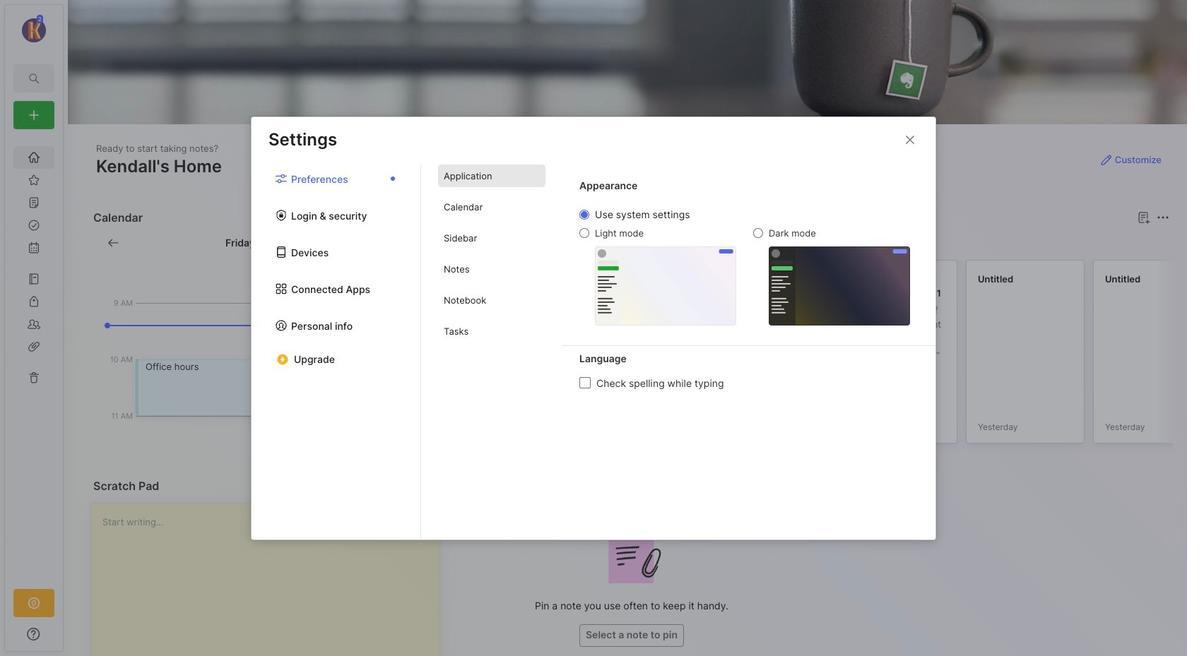 Task type: describe. For each thing, give the bounding box(es) containing it.
upgrade image
[[25, 595, 42, 612]]

main element
[[0, 0, 68, 656]]

home image
[[27, 151, 41, 165]]

Start writing… text field
[[102, 504, 439, 656]]



Task type: vqa. For each thing, say whether or not it's contained in the screenshot.
Close image
yes



Task type: locate. For each thing, give the bounding box(es) containing it.
tab list
[[252, 165, 421, 539], [421, 165, 562, 539]]

None radio
[[579, 228, 589, 238]]

None checkbox
[[579, 377, 591, 389]]

edit search image
[[25, 70, 42, 87]]

tree inside main element
[[5, 138, 63, 577]]

option group
[[579, 208, 910, 325]]

2 tab list from the left
[[421, 165, 562, 539]]

1 tab list from the left
[[252, 165, 421, 539]]

tab
[[438, 165, 545, 187], [438, 196, 545, 218], [438, 227, 545, 249], [460, 235, 501, 252], [438, 258, 545, 281], [438, 289, 545, 312], [438, 320, 545, 343]]

row group
[[457, 260, 1187, 452]]

None radio
[[579, 210, 589, 220], [753, 228, 763, 238], [579, 210, 589, 220], [753, 228, 763, 238]]

tree
[[5, 138, 63, 577]]

close image
[[902, 131, 919, 148]]



